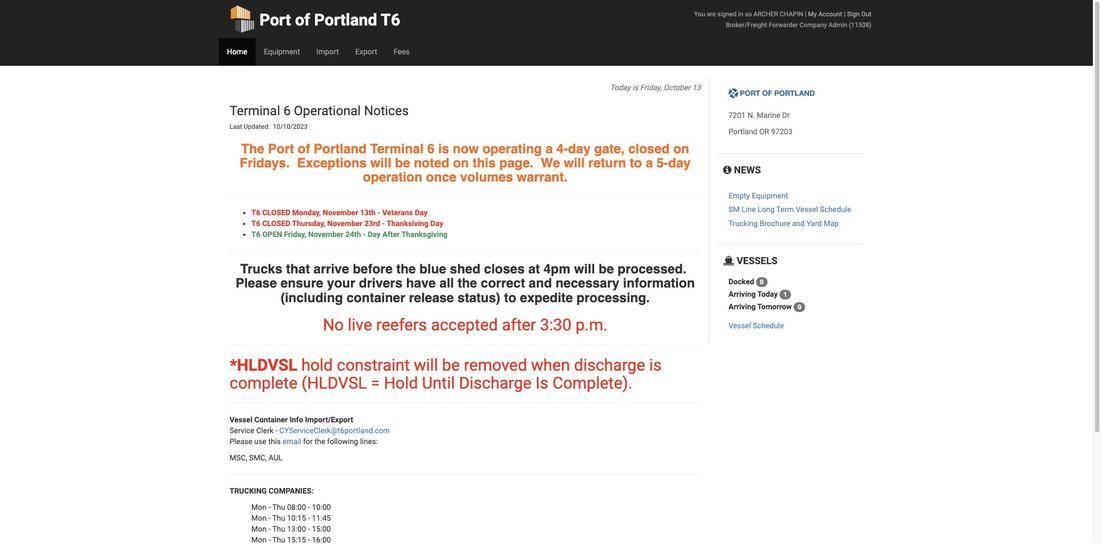 Task type: describe. For each thing, give the bounding box(es) containing it.
1
[[784, 291, 787, 299]]

trucking
[[729, 219, 758, 228]]

sign out link
[[847, 10, 872, 18]]

to inside the port of portland terminal 6 is now operating a 4-day gate, closed on fridays .  exceptions will be noted on this page.  we will return to a 5-day operation once volumes warrant.
[[630, 156, 642, 171]]

0 vertical spatial portland
[[314, 10, 377, 29]]

today inside docked 0 arriving today 1 arriving tomorrow 0
[[758, 290, 778, 299]]

terminal inside the port of portland terminal 6 is now operating a 4-day gate, closed on fridays .  exceptions will be noted on this page.  we will return to a 5-day operation once volumes warrant.
[[370, 141, 424, 156]]

2 | from the left
[[844, 10, 846, 18]]

1 horizontal spatial day
[[668, 156, 691, 171]]

13
[[692, 83, 701, 92]]

constraint
[[337, 356, 410, 375]]

t6 up fees dropdown button
[[381, 10, 400, 29]]

- right 24th
[[363, 230, 366, 239]]

fees
[[394, 47, 410, 56]]

companies:
[[269, 487, 314, 496]]

2 mon from the top
[[251, 514, 267, 523]]

will right we
[[564, 156, 585, 171]]

10:15
[[287, 514, 306, 523]]

the inside the vessel container info import/export service clerk - cyserviceclerk@t6portland.com please use this email for the following lines:
[[315, 437, 325, 446]]

15:00
[[312, 525, 331, 534]]

operating
[[483, 141, 542, 156]]

all
[[440, 276, 454, 291]]

the port of portland terminal 6 is now operating a 4-day gate, closed on fridays .  exceptions will be noted on this page.  we will return to a 5-day operation once volumes warrant.
[[240, 141, 691, 185]]

- left 15:00
[[308, 525, 310, 534]]

is inside hold constraint will be removed when discharge is complete (hldvsl = hold until discharge is complete).
[[649, 356, 662, 375]]

drivers
[[359, 276, 403, 291]]

noted
[[414, 156, 449, 171]]

info circle image
[[723, 166, 732, 175]]

after
[[383, 230, 400, 239]]

home button
[[219, 38, 256, 65]]

ensure
[[281, 276, 323, 291]]

4pm
[[544, 262, 571, 277]]

before
[[353, 262, 393, 277]]

that
[[286, 262, 310, 277]]

0 horizontal spatial a
[[546, 141, 553, 156]]

volumes
[[460, 170, 513, 185]]

port of portland t6 image
[[729, 88, 816, 99]]

hold
[[301, 356, 333, 375]]

aul
[[269, 454, 283, 462]]

shed
[[450, 262, 481, 277]]

warrant.
[[517, 170, 568, 185]]

hold
[[384, 374, 418, 393]]

at
[[528, 262, 540, 277]]

empty
[[729, 192, 750, 200]]

terminal 6 operational notices last updated:  10/10/2023
[[230, 103, 412, 131]]

to inside trucks that arrive before the blue shed closes at 4pm will be processed. please ensure your drivers have all the correct and necessary information (including container release status) to expedite processing.
[[504, 290, 516, 306]]

container
[[254, 416, 288, 424]]

2 closed from the top
[[262, 219, 290, 228]]

veterans
[[382, 208, 413, 217]]

or
[[759, 127, 769, 136]]

13th
[[360, 208, 376, 217]]

24th
[[345, 230, 361, 239]]

info
[[290, 416, 303, 424]]

- left 10:00
[[308, 503, 310, 512]]

msc,
[[230, 454, 247, 462]]

home
[[227, 47, 247, 56]]

0 vertical spatial 0
[[760, 279, 764, 286]]

you are signed in as archer chapin | my account | sign out broker/freight forwarder company admin (11508)
[[694, 10, 872, 29]]

no live reefers accepted after 3:30 p.m.
[[323, 316, 608, 335]]

return
[[589, 156, 626, 171]]

dr
[[782, 111, 790, 120]]

vessel for vessel container info import/export service clerk - cyserviceclerk@t6portland.com please use this email for the following lines:
[[230, 416, 253, 424]]

now
[[453, 141, 479, 156]]

removed
[[464, 356, 527, 375]]

0 vertical spatial of
[[295, 10, 310, 29]]

my account link
[[808, 10, 843, 18]]

use
[[254, 437, 266, 446]]

n.
[[748, 111, 755, 120]]

for
[[303, 437, 313, 446]]

after
[[502, 316, 536, 335]]

export button
[[347, 38, 385, 65]]

terminal inside terminal 6 operational notices last updated:  10/10/2023
[[230, 103, 280, 119]]

live
[[348, 316, 372, 335]]

chapin
[[780, 10, 804, 18]]

97203
[[771, 127, 793, 136]]

6 inside the port of portland terminal 6 is now operating a 4-day gate, closed on fridays .  exceptions will be noted on this page.  we will return to a 5-day operation once volumes warrant.
[[427, 141, 435, 156]]

docked
[[729, 277, 754, 286]]

when
[[531, 356, 570, 375]]

t6 up the "trucks" in the left of the page
[[251, 219, 260, 228]]

t6 down fridays
[[251, 208, 260, 217]]

please inside the vessel container info import/export service clerk - cyserviceclerk@t6portland.com please use this email for the following lines:
[[230, 437, 252, 446]]

friday, inside t6 closed monday, november 13th - veterans day t6 closed thursday, november 23rd - thanksiving day t6 open friday, november 24th - day after thanksgiving
[[284, 230, 306, 239]]

1 mon from the top
[[251, 503, 267, 512]]

0 vertical spatial november
[[323, 208, 358, 217]]

0 vertical spatial port
[[260, 10, 291, 29]]

trucks
[[240, 262, 282, 277]]

release
[[409, 290, 454, 306]]

news
[[732, 164, 761, 176]]

cyserviceclerk@t6portland.com
[[279, 427, 390, 435]]

gate,
[[594, 141, 625, 156]]

- left 11:45
[[308, 514, 310, 523]]

discharge
[[574, 356, 645, 375]]

service
[[230, 427, 254, 435]]

discharge
[[459, 374, 532, 393]]

(hldvsl
[[302, 374, 367, 393]]

of inside the port of portland terminal 6 is now operating a 4-day gate, closed on fridays .  exceptions will be noted on this page.  we will return to a 5-day operation once volumes warrant.
[[298, 141, 310, 156]]

msc, smc, aul
[[230, 454, 283, 462]]

processing.
[[577, 290, 650, 306]]

vessel for vessel schedule
[[729, 322, 751, 330]]

status)
[[458, 290, 501, 306]]

1 vertical spatial portland
[[729, 127, 758, 136]]

line
[[742, 205, 756, 214]]

exceptions
[[297, 156, 367, 171]]

thanksgiving
[[402, 230, 448, 239]]

1 horizontal spatial on
[[673, 141, 689, 156]]

account
[[819, 10, 843, 18]]

(11508)
[[849, 21, 872, 29]]



Task type: locate. For each thing, give the bounding box(es) containing it.
equipment inside the empty equipment sm line long term vessel schedule trucking brochure and yard map
[[752, 192, 788, 200]]

1 | from the left
[[805, 10, 807, 18]]

1 vertical spatial friday,
[[284, 230, 306, 239]]

1 horizontal spatial and
[[792, 219, 805, 228]]

portland up import
[[314, 10, 377, 29]]

0 vertical spatial schedule
[[820, 205, 851, 214]]

a left the 4-
[[546, 141, 553, 156]]

please down the service on the bottom of the page
[[230, 437, 252, 446]]

|
[[805, 10, 807, 18], [844, 10, 846, 18]]

arriving down docked
[[729, 290, 756, 299]]

1 horizontal spatial friday,
[[640, 83, 662, 92]]

closed
[[262, 208, 290, 217], [262, 219, 290, 228]]

following
[[327, 437, 358, 446]]

day down 23rd on the left of the page
[[368, 230, 381, 239]]

port up equipment popup button
[[260, 10, 291, 29]]

0 horizontal spatial equipment
[[264, 47, 300, 56]]

we
[[541, 156, 560, 171]]

trucks that arrive before the blue shed closes at 4pm will be processed. please ensure your drivers have all the correct and necessary information (including container release status) to expedite processing.
[[236, 262, 695, 306]]

import
[[316, 47, 339, 56]]

please left that
[[236, 276, 277, 291]]

is inside the port of portland terminal 6 is now operating a 4-day gate, closed on fridays .  exceptions will be noted on this page.  we will return to a 5-day operation once volumes warrant.
[[438, 141, 449, 156]]

10:00
[[312, 503, 331, 512]]

terminal up operation
[[370, 141, 424, 156]]

0 vertical spatial this
[[473, 156, 496, 171]]

empty equipment sm line long term vessel schedule trucking brochure and yard map
[[729, 192, 851, 228]]

0 horizontal spatial 0
[[760, 279, 764, 286]]

0 vertical spatial today
[[610, 83, 631, 92]]

4-
[[557, 141, 568, 156]]

0 vertical spatial terminal
[[230, 103, 280, 119]]

1 vertical spatial this
[[268, 437, 281, 446]]

thu left 10:15
[[272, 514, 285, 523]]

1 vertical spatial mon
[[251, 514, 267, 523]]

friday, down 'thursday,'
[[284, 230, 306, 239]]

of up equipment popup button
[[295, 10, 310, 29]]

6
[[283, 103, 291, 119], [427, 141, 435, 156]]

0 horizontal spatial day
[[368, 230, 381, 239]]

import/export
[[305, 416, 353, 424]]

1 horizontal spatial equipment
[[752, 192, 788, 200]]

1 horizontal spatial the
[[396, 262, 416, 277]]

0 horizontal spatial today
[[610, 83, 631, 92]]

to up after
[[504, 290, 516, 306]]

1 vertical spatial equipment
[[752, 192, 788, 200]]

schedule
[[820, 205, 851, 214], [753, 322, 784, 330]]

email
[[283, 437, 301, 446]]

portland down terminal 6 operational notices last updated:  10/10/2023
[[314, 141, 367, 156]]

2 vertical spatial vessel
[[230, 416, 253, 424]]

0 horizontal spatial the
[[315, 437, 325, 446]]

6 up 10/10/2023
[[283, 103, 291, 119]]

1 horizontal spatial schedule
[[820, 205, 851, 214]]

be inside hold constraint will be removed when discharge is complete (hldvsl = hold until discharge is complete).
[[442, 356, 460, 375]]

1 vertical spatial today
[[758, 290, 778, 299]]

terminal
[[230, 103, 280, 119], [370, 141, 424, 156]]

yard
[[807, 219, 822, 228]]

- down trucking companies:
[[268, 503, 271, 512]]

processed.
[[618, 262, 687, 277]]

terminal up 'last'
[[230, 103, 280, 119]]

will right 4pm
[[574, 262, 595, 277]]

6 inside terminal 6 operational notices last updated:  10/10/2023
[[283, 103, 291, 119]]

0 vertical spatial be
[[395, 156, 410, 171]]

0 horizontal spatial to
[[504, 290, 516, 306]]

closes
[[484, 262, 525, 277]]

1 horizontal spatial to
[[630, 156, 642, 171]]

no
[[323, 316, 344, 335]]

2 vertical spatial thu
[[272, 525, 285, 534]]

arriving up "vessel schedule" link
[[729, 302, 756, 311]]

0 vertical spatial equipment
[[264, 47, 300, 56]]

of down 10/10/2023
[[298, 141, 310, 156]]

0 horizontal spatial on
[[453, 156, 469, 171]]

1 horizontal spatial terminal
[[370, 141, 424, 156]]

1 horizontal spatial day
[[415, 208, 428, 217]]

blue
[[420, 262, 446, 277]]

0 horizontal spatial schedule
[[753, 322, 784, 330]]

as
[[745, 10, 752, 18]]

thu down trucking companies:
[[272, 503, 285, 512]]

port down 10/10/2023
[[268, 141, 294, 156]]

1 vertical spatial and
[[529, 276, 552, 291]]

vessel inside the empty equipment sm line long term vessel schedule trucking brochure and yard map
[[796, 205, 818, 214]]

and inside trucks that arrive before the blue shed closes at 4pm will be processed. please ensure your drivers have all the correct and necessary information (including container release status) to expedite processing.
[[529, 276, 552, 291]]

vessel
[[796, 205, 818, 214], [729, 322, 751, 330], [230, 416, 253, 424]]

0 vertical spatial thu
[[272, 503, 285, 512]]

0 vertical spatial is
[[633, 83, 638, 92]]

and right correct
[[529, 276, 552, 291]]

2 vertical spatial day
[[368, 230, 381, 239]]

broker/freight
[[726, 21, 767, 29]]

2 vertical spatial mon
[[251, 525, 267, 534]]

complete
[[230, 374, 298, 393]]

1 vertical spatial of
[[298, 141, 310, 156]]

to
[[630, 156, 642, 171], [504, 290, 516, 306]]

port
[[260, 10, 291, 29], [268, 141, 294, 156]]

hold constraint will be removed when discharge is complete (hldvsl = hold until discharge is complete).
[[230, 356, 662, 393]]

friday, left october
[[640, 83, 662, 92]]

13:00
[[287, 525, 306, 534]]

1 vertical spatial schedule
[[753, 322, 784, 330]]

on right 5-
[[673, 141, 689, 156]]

vessel container info import/export service clerk - cyserviceclerk@t6portland.com please use this email for the following lines:
[[230, 416, 390, 446]]

- right 23rd on the left of the page
[[382, 219, 385, 228]]

arrive
[[314, 262, 349, 277]]

vessel inside the vessel container info import/export service clerk - cyserviceclerk@t6portland.com please use this email for the following lines:
[[230, 416, 253, 424]]

2 arriving from the top
[[729, 302, 756, 311]]

2 thu from the top
[[272, 514, 285, 523]]

1 vertical spatial 6
[[427, 141, 435, 156]]

and
[[792, 219, 805, 228], [529, 276, 552, 291]]

- right the clerk
[[275, 427, 278, 435]]

0 vertical spatial please
[[236, 276, 277, 291]]

day up thanksiving
[[415, 208, 428, 217]]

brochure
[[760, 219, 790, 228]]

1 vertical spatial day
[[431, 219, 443, 228]]

sm line long term vessel schedule link
[[729, 205, 851, 214]]

is left october
[[633, 83, 638, 92]]

operational
[[294, 103, 361, 119]]

open
[[262, 230, 282, 239]]

portland inside the port of portland terminal 6 is now operating a 4-day gate, closed on fridays .  exceptions will be noted on this page.  we will return to a 5-day operation once volumes warrant.
[[314, 141, 367, 156]]

0 vertical spatial to
[[630, 156, 642, 171]]

0 horizontal spatial day
[[568, 141, 591, 156]]

0 horizontal spatial terminal
[[230, 103, 280, 119]]

1 thu from the top
[[272, 503, 285, 512]]

- left 10:15
[[268, 514, 271, 523]]

1 vertical spatial please
[[230, 437, 252, 446]]

schedule inside the empty equipment sm line long term vessel schedule trucking brochure and yard map
[[820, 205, 851, 214]]

be inside trucks that arrive before the blue shed closes at 4pm will be processed. please ensure your drivers have all the correct and necessary information (including container release status) to expedite processing.
[[599, 262, 614, 277]]

2 horizontal spatial is
[[649, 356, 662, 375]]

1 horizontal spatial today
[[758, 290, 778, 299]]

vessels
[[735, 255, 778, 267]]

fees button
[[385, 38, 418, 65]]

schedule down tomorrow
[[753, 322, 784, 330]]

will inside trucks that arrive before the blue shed closes at 4pm will be processed. please ensure your drivers have all the correct and necessary information (including container release status) to expedite processing.
[[574, 262, 595, 277]]

0 vertical spatial vessel
[[796, 205, 818, 214]]

equipment right home
[[264, 47, 300, 56]]

will down reefers
[[414, 356, 438, 375]]

sign
[[847, 10, 860, 18]]

- left 13:00
[[268, 525, 271, 534]]

0
[[760, 279, 764, 286], [798, 304, 802, 311]]

0 vertical spatial arriving
[[729, 290, 756, 299]]

vessel schedule
[[729, 322, 784, 330]]

is right discharge
[[649, 356, 662, 375]]

2 horizontal spatial be
[[599, 262, 614, 277]]

is
[[536, 374, 549, 393]]

fridays
[[240, 156, 286, 171]]

accepted
[[431, 316, 498, 335]]

monday,
[[292, 208, 321, 217]]

0 horizontal spatial this
[[268, 437, 281, 446]]

container
[[347, 290, 405, 306]]

the
[[396, 262, 416, 277], [458, 276, 477, 291], [315, 437, 325, 446]]

t6 closed monday, november 13th - veterans day t6 closed thursday, november 23rd - thanksiving day t6 open friday, november 24th - day after thanksgiving
[[251, 208, 448, 239]]

on right noted
[[453, 156, 469, 171]]

thanksiving
[[387, 219, 429, 228]]

1 horizontal spatial be
[[442, 356, 460, 375]]

closed
[[628, 141, 670, 156]]

2 horizontal spatial the
[[458, 276, 477, 291]]

0 vertical spatial day
[[415, 208, 428, 217]]

*hldvsl
[[230, 356, 297, 375]]

day left info circle icon
[[668, 156, 691, 171]]

my
[[808, 10, 817, 18]]

1 vertical spatial terminal
[[370, 141, 424, 156]]

please
[[236, 276, 277, 291], [230, 437, 252, 446]]

0 right docked
[[760, 279, 764, 286]]

1 horizontal spatial |
[[844, 10, 846, 18]]

smc,
[[249, 454, 267, 462]]

t6
[[381, 10, 400, 29], [251, 208, 260, 217], [251, 219, 260, 228], [251, 230, 260, 239]]

1 arriving from the top
[[729, 290, 756, 299]]

and inside the empty equipment sm line long term vessel schedule trucking brochure and yard map
[[792, 219, 805, 228]]

docked 0 arriving today 1 arriving tomorrow 0
[[729, 277, 802, 311]]

will inside hold constraint will be removed when discharge is complete (hldvsl = hold until discharge is complete).
[[414, 356, 438, 375]]

be left noted
[[395, 156, 410, 171]]

tomorrow
[[758, 302, 792, 311]]

1 vertical spatial 0
[[798, 304, 802, 311]]

equipment inside popup button
[[264, 47, 300, 56]]

2 horizontal spatial day
[[431, 219, 443, 228]]

0 vertical spatial and
[[792, 219, 805, 228]]

0 horizontal spatial friday,
[[284, 230, 306, 239]]

1 vertical spatial thu
[[272, 514, 285, 523]]

0 horizontal spatial vessel
[[230, 416, 253, 424]]

day left gate,
[[568, 141, 591, 156]]

0 horizontal spatial be
[[395, 156, 410, 171]]

equipment up long
[[752, 192, 788, 200]]

1 vertical spatial november
[[327, 219, 363, 228]]

23rd
[[365, 219, 380, 228]]

this right once
[[473, 156, 496, 171]]

this inside the port of portland terminal 6 is now operating a 4-day gate, closed on fridays .  exceptions will be noted on this page.  we will return to a 5-day operation once volumes warrant.
[[473, 156, 496, 171]]

port of portland t6 link
[[230, 0, 400, 38]]

be inside the port of portland terminal 6 is now operating a 4-day gate, closed on fridays .  exceptions will be noted on this page.  we will return to a 5-day operation once volumes warrant.
[[395, 156, 410, 171]]

1 vertical spatial vessel
[[729, 322, 751, 330]]

forwarder
[[769, 21, 798, 29]]

0 vertical spatial mon
[[251, 503, 267, 512]]

portland
[[314, 10, 377, 29], [729, 127, 758, 136], [314, 141, 367, 156]]

1 vertical spatial be
[[599, 262, 614, 277]]

0 horizontal spatial 6
[[283, 103, 291, 119]]

1 vertical spatial is
[[438, 141, 449, 156]]

this
[[473, 156, 496, 171], [268, 437, 281, 446]]

ship image
[[723, 256, 735, 266]]

vessel up yard
[[796, 205, 818, 214]]

to left 5-
[[630, 156, 642, 171]]

import button
[[308, 38, 347, 65]]

- right the 13th
[[378, 208, 381, 217]]

export
[[355, 47, 377, 56]]

the right the all
[[458, 276, 477, 291]]

t6 left open
[[251, 230, 260, 239]]

vessel up the service on the bottom of the page
[[230, 416, 253, 424]]

2 vertical spatial portland
[[314, 141, 367, 156]]

1 horizontal spatial this
[[473, 156, 496, 171]]

- inside the vessel container info import/export service clerk - cyserviceclerk@t6portland.com please use this email for the following lines:
[[275, 427, 278, 435]]

equipment
[[264, 47, 300, 56], [752, 192, 788, 200]]

0 right tomorrow
[[798, 304, 802, 311]]

portland down 7201
[[729, 127, 758, 136]]

please inside trucks that arrive before the blue shed closes at 4pm will be processed. please ensure your drivers have all the correct and necessary information (including container release status) to expedite processing.
[[236, 276, 277, 291]]

long
[[758, 205, 775, 214]]

mon - thu 08:00 - 10:00 mon - thu 10:15 - 11:45 mon - thu 13:00 - 15:00
[[251, 503, 331, 534]]

1 closed from the top
[[262, 208, 290, 217]]

the left blue
[[396, 262, 416, 277]]

and left yard
[[792, 219, 805, 228]]

october
[[664, 83, 691, 92]]

lines:
[[360, 437, 378, 446]]

today is friday, october 13
[[610, 83, 701, 92]]

trucking brochure and yard map link
[[729, 219, 839, 228]]

0 vertical spatial closed
[[262, 208, 290, 217]]

a left 5-
[[646, 156, 653, 171]]

notices
[[364, 103, 409, 119]]

3 mon from the top
[[251, 525, 267, 534]]

day up thanksgiving
[[431, 219, 443, 228]]

1 horizontal spatial a
[[646, 156, 653, 171]]

| left sign
[[844, 10, 846, 18]]

admin
[[829, 21, 847, 29]]

will right exceptions
[[370, 156, 391, 171]]

is left now on the left
[[438, 141, 449, 156]]

1 horizontal spatial is
[[633, 83, 638, 92]]

this right use
[[268, 437, 281, 446]]

port inside the port of portland terminal 6 is now operating a 4-day gate, closed on fridays .  exceptions will be noted on this page.  we will return to a 5-day operation once volumes warrant.
[[268, 141, 294, 156]]

1 vertical spatial port
[[268, 141, 294, 156]]

1 vertical spatial arriving
[[729, 302, 756, 311]]

a
[[546, 141, 553, 156], [646, 156, 653, 171]]

schedule up the 'map'
[[820, 205, 851, 214]]

portland or 97203
[[729, 127, 793, 136]]

expedite
[[520, 290, 573, 306]]

=
[[371, 374, 380, 393]]

0 horizontal spatial is
[[438, 141, 449, 156]]

term
[[777, 205, 794, 214]]

trucking companies:
[[230, 487, 314, 496]]

2 vertical spatial november
[[308, 230, 344, 239]]

0 horizontal spatial and
[[529, 276, 552, 291]]

archer
[[754, 10, 778, 18]]

the right for
[[315, 437, 325, 446]]

empty equipment link
[[729, 192, 788, 200]]

2 vertical spatial is
[[649, 356, 662, 375]]

1 horizontal spatial vessel
[[729, 322, 751, 330]]

be up processing.
[[599, 262, 614, 277]]

0 vertical spatial 6
[[283, 103, 291, 119]]

thursday,
[[292, 219, 325, 228]]

1 horizontal spatial 6
[[427, 141, 435, 156]]

this inside the vessel container info import/export service clerk - cyserviceclerk@t6portland.com please use this email for the following lines:
[[268, 437, 281, 446]]

6 up once
[[427, 141, 435, 156]]

1 vertical spatial closed
[[262, 219, 290, 228]]

vessel down docked 0 arriving today 1 arriving tomorrow 0
[[729, 322, 751, 330]]

company
[[800, 21, 827, 29]]

-
[[378, 208, 381, 217], [382, 219, 385, 228], [363, 230, 366, 239], [275, 427, 278, 435], [268, 503, 271, 512], [308, 503, 310, 512], [268, 514, 271, 523], [308, 514, 310, 523], [268, 525, 271, 534], [308, 525, 310, 534]]

thu left 13:00
[[272, 525, 285, 534]]

be down accepted
[[442, 356, 460, 375]]

5-
[[657, 156, 668, 171]]

1 vertical spatial to
[[504, 290, 516, 306]]

you
[[694, 10, 705, 18]]

your
[[327, 276, 355, 291]]

1 horizontal spatial 0
[[798, 304, 802, 311]]

2 horizontal spatial vessel
[[796, 205, 818, 214]]

3 thu from the top
[[272, 525, 285, 534]]

| left my
[[805, 10, 807, 18]]

0 horizontal spatial |
[[805, 10, 807, 18]]

0 vertical spatial friday,
[[640, 83, 662, 92]]

2 vertical spatial be
[[442, 356, 460, 375]]



Task type: vqa. For each thing, say whether or not it's contained in the screenshot.
Data
no



